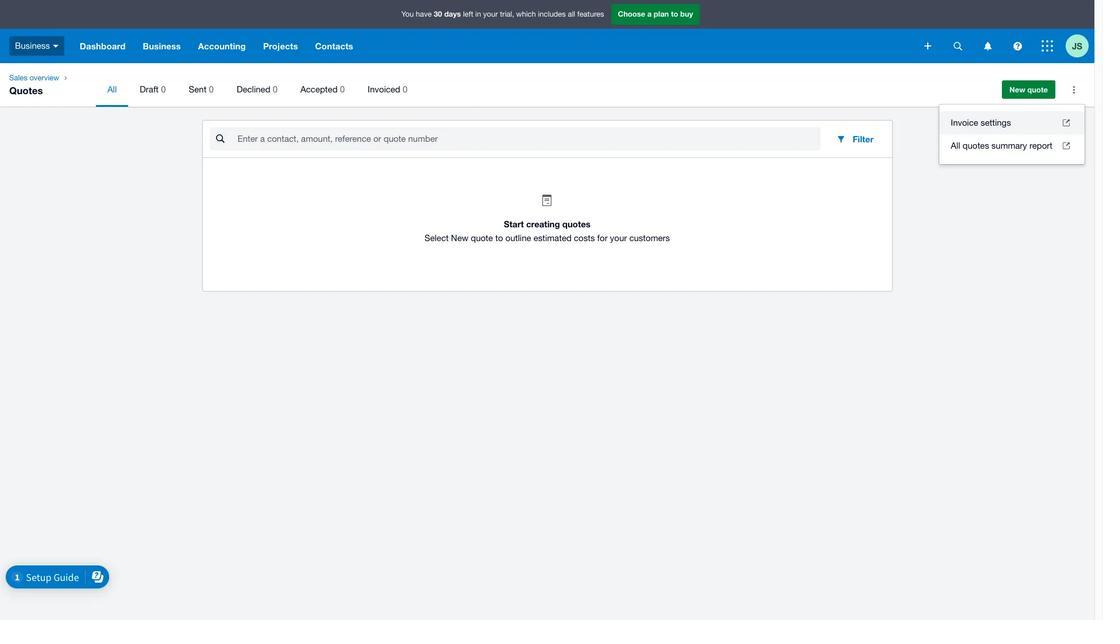 Task type: locate. For each thing, give the bounding box(es) containing it.
you
[[402, 10, 414, 19]]

your right for
[[610, 233, 627, 243]]

quotes element
[[0, 63, 1095, 107]]

trial,
[[500, 10, 515, 19]]

start
[[504, 219, 524, 229]]

0 right declined
[[273, 85, 278, 94]]

features
[[578, 10, 605, 19]]

settings
[[981, 118, 1012, 128]]

all down invoice
[[952, 141, 961, 151]]

0 right sent
[[209, 85, 214, 94]]

1 vertical spatial quotes
[[563, 219, 591, 229]]

1 horizontal spatial quotes
[[963, 141, 990, 151]]

buy
[[681, 9, 694, 19]]

all left draft
[[107, 85, 117, 94]]

0 horizontal spatial business
[[15, 41, 50, 50]]

0 horizontal spatial all
[[107, 85, 117, 94]]

quote left outline
[[471, 233, 493, 243]]

choose a plan to buy
[[618, 9, 694, 19]]

quotes inside group
[[963, 141, 990, 151]]

1 horizontal spatial your
[[610, 233, 627, 243]]

navigation
[[71, 29, 917, 63]]

new quote
[[1010, 85, 1049, 94]]

svg image
[[1042, 40, 1054, 52], [954, 42, 963, 50], [985, 42, 992, 50], [1014, 42, 1023, 50], [53, 45, 59, 48]]

to inside the start creating quotes select new quote to outline estimated costs for your customers
[[496, 233, 503, 243]]

0 for accepted 0
[[340, 85, 345, 94]]

projects
[[263, 41, 298, 51]]

invoice
[[952, 118, 979, 128]]

which
[[517, 10, 536, 19]]

your right in
[[484, 10, 498, 19]]

1 vertical spatial to
[[496, 233, 503, 243]]

plan
[[654, 9, 669, 19]]

1 0 from the left
[[161, 85, 166, 94]]

1 vertical spatial quote
[[471, 233, 493, 243]]

new right select
[[451, 233, 469, 243]]

new up invoice settings link
[[1010, 85, 1026, 94]]

dashboard
[[80, 41, 126, 51]]

0 right accepted
[[340, 85, 345, 94]]

0 vertical spatial all
[[107, 85, 117, 94]]

0 horizontal spatial new
[[451, 233, 469, 243]]

accounting
[[198, 41, 246, 51]]

quotes up costs
[[563, 219, 591, 229]]

1 horizontal spatial quote
[[1028, 85, 1049, 94]]

menu containing all
[[96, 72, 987, 107]]

0 horizontal spatial quotes
[[563, 219, 591, 229]]

30
[[434, 9, 442, 19]]

filter button
[[828, 128, 883, 151]]

costs
[[574, 233, 595, 243]]

1 vertical spatial new
[[451, 233, 469, 243]]

in
[[476, 10, 482, 19]]

to left buy
[[672, 9, 679, 19]]

0
[[161, 85, 166, 94], [209, 85, 214, 94], [273, 85, 278, 94], [340, 85, 345, 94], [403, 85, 408, 94]]

all inside group
[[952, 141, 961, 151]]

all link
[[96, 72, 128, 107]]

0 right draft
[[161, 85, 166, 94]]

0 horizontal spatial to
[[496, 233, 503, 243]]

0 horizontal spatial your
[[484, 10, 498, 19]]

1 vertical spatial your
[[610, 233, 627, 243]]

includes
[[538, 10, 566, 19]]

1 horizontal spatial all
[[952, 141, 961, 151]]

projects button
[[255, 29, 307, 63]]

for
[[598, 233, 608, 243]]

quotes
[[963, 141, 990, 151], [563, 219, 591, 229]]

business
[[15, 41, 50, 50], [143, 41, 181, 51]]

0 vertical spatial to
[[672, 9, 679, 19]]

select
[[425, 233, 449, 243]]

0 horizontal spatial quote
[[471, 233, 493, 243]]

estimated
[[534, 233, 572, 243]]

5 0 from the left
[[403, 85, 408, 94]]

business inside business popup button
[[15, 41, 50, 50]]

all for all quotes summary report
[[952, 141, 961, 151]]

to
[[672, 9, 679, 19], [496, 233, 503, 243]]

left
[[463, 10, 474, 19]]

declined
[[237, 85, 271, 94]]

js button
[[1067, 29, 1095, 63]]

1 horizontal spatial new
[[1010, 85, 1026, 94]]

business up "draft 0"
[[143, 41, 181, 51]]

all inside menu
[[107, 85, 117, 94]]

4 0 from the left
[[340, 85, 345, 94]]

list box
[[940, 105, 1086, 164]]

3 0 from the left
[[273, 85, 278, 94]]

quotes
[[9, 85, 43, 97]]

days
[[445, 9, 461, 19]]

new
[[1010, 85, 1026, 94], [451, 233, 469, 243]]

0 vertical spatial quote
[[1028, 85, 1049, 94]]

1 vertical spatial all
[[952, 141, 961, 151]]

to left outline
[[496, 233, 503, 243]]

business up the sales overview
[[15, 41, 50, 50]]

all for all
[[107, 85, 117, 94]]

draft
[[140, 85, 159, 94]]

banner
[[0, 0, 1095, 63]]

0 right invoiced
[[403, 85, 408, 94]]

1 horizontal spatial business
[[143, 41, 181, 51]]

creating
[[527, 219, 560, 229]]

2 0 from the left
[[209, 85, 214, 94]]

quotes down invoice settings
[[963, 141, 990, 151]]

0 vertical spatial your
[[484, 10, 498, 19]]

all
[[107, 85, 117, 94], [952, 141, 961, 151]]

invoice settings
[[952, 118, 1012, 128]]

your inside the start creating quotes select new quote to outline estimated costs for your customers
[[610, 233, 627, 243]]

all quotes summary report link
[[940, 135, 1086, 158]]

quote left "shortcuts" icon
[[1028, 85, 1049, 94]]

quote
[[1028, 85, 1049, 94], [471, 233, 493, 243]]

1 horizontal spatial to
[[672, 9, 679, 19]]

quotes inside the start creating quotes select new quote to outline estimated costs for your customers
[[563, 219, 591, 229]]

summary
[[992, 141, 1028, 151]]

group
[[940, 105, 1086, 164]]

your inside you have 30 days left in your trial, which includes all features
[[484, 10, 498, 19]]

accepted
[[301, 85, 338, 94]]

navigation containing dashboard
[[71, 29, 917, 63]]

0 vertical spatial new
[[1010, 85, 1026, 94]]

menu
[[96, 72, 987, 107]]

0 vertical spatial quotes
[[963, 141, 990, 151]]

your
[[484, 10, 498, 19], [610, 233, 627, 243]]



Task type: vqa. For each thing, say whether or not it's contained in the screenshot.
creating
yes



Task type: describe. For each thing, give the bounding box(es) containing it.
sales overview
[[9, 74, 59, 82]]

customers
[[630, 233, 670, 243]]

new inside the start creating quotes select new quote to outline estimated costs for your customers
[[451, 233, 469, 243]]

contacts button
[[307, 29, 362, 63]]

list box containing invoice settings
[[940, 105, 1086, 164]]

report
[[1030, 141, 1053, 151]]

sent
[[189, 85, 207, 94]]

overview
[[30, 74, 59, 82]]

dashboard link
[[71, 29, 134, 63]]

contacts
[[315, 41, 353, 51]]

navigation inside banner
[[71, 29, 917, 63]]

sales overview link
[[5, 72, 64, 84]]

business button
[[0, 29, 71, 63]]

group containing invoice settings
[[940, 105, 1086, 164]]

all quotes summary report
[[952, 141, 1053, 151]]

sales
[[9, 74, 27, 82]]

all
[[568, 10, 576, 19]]

sent 0
[[189, 85, 214, 94]]

draft 0
[[140, 85, 166, 94]]

invoiced
[[368, 85, 401, 94]]

0 for draft 0
[[161, 85, 166, 94]]

accounting button
[[190, 29, 255, 63]]

svg image
[[925, 43, 932, 49]]

0 for sent 0
[[209, 85, 214, 94]]

new inside quotes element
[[1010, 85, 1026, 94]]

outline
[[506, 233, 532, 243]]

start creating quotes select new quote to outline estimated costs for your customers
[[425, 219, 670, 243]]

invoiced 0
[[368, 85, 408, 94]]

have
[[416, 10, 432, 19]]

invoice settings link
[[940, 112, 1086, 135]]

filter
[[853, 134, 874, 144]]

js
[[1073, 41, 1083, 51]]

a
[[648, 9, 652, 19]]

to inside banner
[[672, 9, 679, 19]]

menu inside quotes element
[[96, 72, 987, 107]]

Enter a contact, amount, reference or quote number field
[[237, 128, 821, 150]]

svg image inside business popup button
[[53, 45, 59, 48]]

new quote link
[[1003, 80, 1056, 99]]

quote inside the start creating quotes select new quote to outline estimated costs for your customers
[[471, 233, 493, 243]]

choose
[[618, 9, 646, 19]]

declined 0
[[237, 85, 278, 94]]

shortcuts image
[[1063, 78, 1086, 101]]

business button
[[134, 29, 190, 63]]

0 for invoiced 0
[[403, 85, 408, 94]]

banner containing js
[[0, 0, 1095, 63]]

accepted 0
[[301, 85, 345, 94]]

0 for declined 0
[[273, 85, 278, 94]]

business inside business dropdown button
[[143, 41, 181, 51]]

you have 30 days left in your trial, which includes all features
[[402, 9, 605, 19]]



